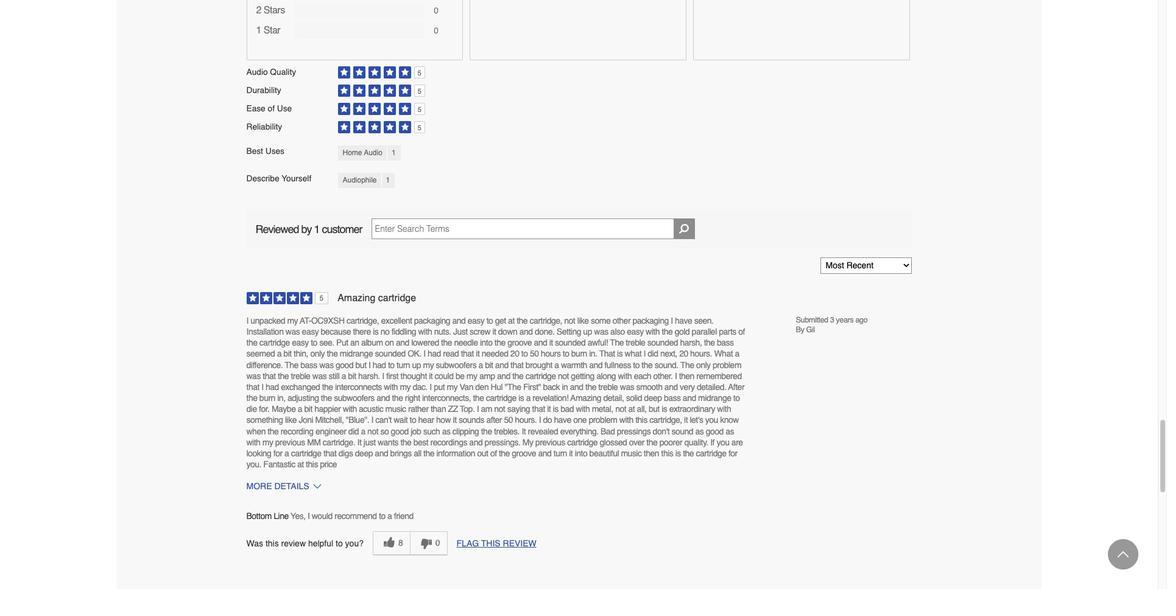 Task type: vqa. For each thing, say whether or not it's contained in the screenshot.
'You?'
yes



Task type: locate. For each thing, give the bounding box(es) containing it.
1 horizontal spatial it
[[522, 427, 526, 437]]

such
[[423, 427, 440, 437]]

2 as from the left
[[695, 427, 704, 437]]

audio right home
[[364, 148, 382, 157]]

the down don't at the right bottom
[[646, 438, 657, 448]]

0 horizontal spatial for
[[273, 449, 282, 459]]

0 horizontal spatial turn
[[397, 360, 410, 370]]

0 horizontal spatial the
[[285, 360, 298, 370]]

after
[[486, 416, 502, 425]]

2 vertical spatial at
[[297, 460, 304, 470]]

amazing cartridge
[[338, 293, 416, 304]]

0 vertical spatial problem
[[713, 360, 741, 370]]

0 vertical spatial but
[[355, 360, 366, 370]]

20
[[510, 349, 519, 359], [679, 349, 688, 359]]

3 as from the left
[[726, 427, 734, 437]]

1 packaging from the left
[[414, 316, 450, 326]]

uses
[[265, 146, 284, 156]]

to left you? at left
[[336, 539, 343, 549]]

1 horizontal spatial audio
[[364, 148, 382, 157]]

glossed
[[600, 438, 627, 448]]

5
[[418, 69, 421, 77], [418, 87, 421, 95], [418, 105, 421, 114], [418, 123, 421, 132], [319, 294, 324, 303]]

0 vertical spatial had
[[428, 349, 441, 359]]

know
[[720, 416, 739, 425]]

done.
[[535, 327, 555, 337]]

my up looking
[[262, 438, 273, 448]]

0 vertical spatial have
[[675, 316, 692, 326]]

and down done.
[[534, 338, 547, 348]]

it
[[492, 327, 496, 337], [549, 338, 553, 348], [476, 349, 480, 359], [429, 371, 433, 381], [547, 405, 551, 414], [453, 416, 457, 425], [684, 416, 688, 425], [569, 449, 573, 459]]

1 horizontal spatial review
[[503, 539, 536, 549]]

i left am
[[477, 405, 479, 414]]

good
[[336, 360, 353, 370], [391, 427, 409, 437], [706, 427, 723, 437]]

0 horizontal spatial have
[[554, 416, 571, 425]]

audio up durability
[[246, 67, 268, 76]]

one
[[573, 416, 587, 425]]

treble
[[626, 338, 645, 348], [291, 371, 310, 381], [598, 382, 618, 392]]

0 horizontal spatial audio
[[246, 67, 268, 76]]

pressings.
[[485, 438, 520, 448]]

2 horizontal spatial bass
[[717, 338, 734, 348]]

2 vertical spatial had
[[266, 382, 279, 392]]

into down screw on the left bottom of the page
[[480, 338, 492, 348]]

0 horizontal spatial cartridge,
[[346, 316, 379, 326]]

50
[[530, 349, 539, 359], [504, 416, 513, 425]]

it
[[522, 427, 526, 437], [357, 438, 361, 448]]

the down nuts.
[[441, 338, 452, 348]]

all
[[414, 449, 421, 459]]

an
[[350, 338, 359, 348]]

with up pressings
[[619, 416, 633, 425]]

oc9xsh
[[311, 316, 344, 326]]

as down 'know'
[[726, 427, 734, 437]]

a up the difference.
[[277, 349, 281, 359]]

music down over
[[621, 449, 642, 459]]

1 vertical spatial amazing
[[570, 394, 601, 403]]

5 for durability
[[418, 87, 421, 95]]

back
[[543, 382, 560, 392]]

ease
[[246, 103, 265, 113]]

bass up what
[[717, 338, 734, 348]]

2 for from the left
[[728, 449, 737, 459]]

Search Reviews search field
[[371, 219, 695, 239]]

did left the next,
[[648, 349, 658, 359]]

was
[[286, 327, 300, 337], [594, 327, 608, 337], [319, 360, 334, 370], [246, 371, 261, 381], [312, 371, 327, 381], [620, 382, 634, 392]]

by
[[301, 223, 312, 236]]

unpacked
[[250, 316, 285, 326]]

the right all at left bottom
[[423, 449, 434, 459]]

you right let's
[[705, 416, 718, 425]]

2 horizontal spatial cartridge,
[[649, 416, 682, 425]]

it down everything.
[[569, 449, 573, 459]]

describe yourself
[[246, 174, 311, 183]]

0 horizontal spatial problem
[[589, 416, 617, 425]]

i up harsh. on the left of page
[[368, 360, 371, 370]]

something
[[246, 416, 283, 425]]

1 horizontal spatial hours.
[[690, 349, 712, 359]]

0 horizontal spatial into
[[480, 338, 492, 348]]

bad
[[560, 405, 574, 414]]

0 vertical spatial burn
[[571, 349, 587, 359]]

1 vertical spatial deep
[[355, 449, 373, 459]]

1 horizontal spatial previous
[[535, 438, 565, 448]]

into down everything.
[[575, 449, 587, 459]]

1 right by
[[314, 223, 320, 236]]

5 for audio quality
[[418, 69, 421, 77]]

cartridge
[[378, 293, 416, 304], [259, 338, 290, 348], [525, 371, 556, 381], [486, 394, 516, 403], [567, 438, 598, 448], [291, 449, 321, 459], [696, 449, 726, 459]]

wants
[[378, 438, 398, 448]]

the up "the
[[512, 371, 523, 381]]

0 vertical spatial into
[[480, 338, 492, 348]]

put
[[336, 338, 348, 348]]

1 vertical spatial had
[[373, 360, 386, 370]]

0 vertical spatial deep
[[644, 394, 662, 403]]

2 horizontal spatial of
[[738, 327, 745, 337]]

0 vertical spatial hours.
[[690, 349, 712, 359]]

0 button
[[410, 531, 447, 556]]

1 horizontal spatial 50
[[530, 349, 539, 359]]

as
[[442, 427, 450, 437], [695, 427, 704, 437], [726, 427, 734, 437]]

1 vertical spatial like
[[285, 416, 297, 425]]

i up for.
[[261, 382, 264, 392]]

1
[[392, 148, 396, 157], [386, 176, 390, 184], [314, 223, 320, 236]]

it up do
[[547, 405, 551, 414]]

2 horizontal spatial treble
[[626, 338, 645, 348]]

0 horizontal spatial music
[[385, 405, 406, 414]]

my up thought on the left bottom
[[423, 360, 434, 370]]

0 horizontal spatial 20
[[510, 349, 519, 359]]

0 vertical spatial 1
[[392, 148, 396, 157]]

cartridge,
[[346, 316, 379, 326], [530, 316, 562, 326], [649, 416, 682, 425]]

had up in,
[[266, 382, 279, 392]]

good up if
[[706, 427, 723, 437]]

1 horizontal spatial only
[[696, 360, 711, 370]]

and down revealed at the left of page
[[538, 449, 551, 459]]

0 horizontal spatial previous
[[275, 438, 305, 448]]

i
[[246, 316, 248, 326], [671, 316, 673, 326], [423, 349, 426, 359], [644, 349, 646, 359], [368, 360, 371, 370], [382, 371, 384, 381], [675, 371, 677, 381], [261, 382, 264, 392], [430, 382, 432, 392], [477, 405, 479, 414], [371, 416, 373, 425], [539, 416, 541, 425], [308, 512, 310, 522]]

good up still
[[336, 360, 353, 370]]

0 horizontal spatial as
[[442, 427, 450, 437]]

cartridge down brought
[[525, 371, 556, 381]]

sound.
[[655, 360, 678, 370]]

previous down recording
[[275, 438, 305, 448]]

sounded up the next,
[[647, 338, 678, 348]]

cartridge, up done.
[[530, 316, 562, 326]]

brings
[[390, 449, 412, 459]]

0 vertical spatial 50
[[530, 349, 539, 359]]

happier
[[314, 405, 341, 414]]

0 vertical spatial at
[[508, 316, 515, 326]]

but
[[355, 360, 366, 370], [649, 405, 660, 414]]

seemed
[[246, 349, 275, 359]]

it down needle
[[476, 349, 480, 359]]

treble down "along"
[[598, 382, 618, 392]]

sound
[[671, 427, 693, 437]]

was up still
[[319, 360, 334, 370]]

and up hul
[[497, 371, 510, 381]]

burn up warmth
[[571, 349, 587, 359]]

0 horizontal spatial 1
[[314, 223, 320, 236]]

1 vertical spatial turn
[[554, 449, 567, 459]]

that left brought
[[510, 360, 524, 370]]

do
[[543, 416, 552, 425]]

groove
[[507, 338, 532, 348], [512, 449, 536, 459]]

the down pressings.
[[499, 449, 510, 459]]

0 horizontal spatial packaging
[[414, 316, 450, 326]]

0 vertical spatial bass
[[717, 338, 734, 348]]

solid
[[626, 394, 642, 403]]

in,
[[277, 394, 285, 403]]

bit left the thin,
[[283, 349, 292, 359]]

and down wants
[[375, 449, 388, 459]]

metal,
[[592, 405, 613, 414]]

1 vertical spatial 50
[[504, 416, 513, 425]]

0 vertical spatial like
[[577, 316, 589, 326]]

0 horizontal spatial amazing
[[338, 293, 375, 304]]

ok.
[[408, 349, 421, 359]]

i left put
[[430, 382, 432, 392]]

1 vertical spatial hours.
[[515, 416, 537, 425]]

smooth
[[636, 382, 662, 392]]

music
[[385, 405, 406, 414], [621, 449, 642, 459]]

amazing inside i unpacked my at-oc9xsh cartridge, excellent packaging and easy to get at the cartridge, not like some other packaging i have seen. installation was easy because there is no fiddling with nuts. just screw it down and done. setting up was also easy with the gold parallel parts of the cartridge easy to see. put an album on and lowered the needle into the groove and it sounded awful! the treble sounded harsh, the bass seemed a bit thin, only the midrange sounded ok.  i had read that it needed 20 to 50 hours to burn in. that is what i did next, 20 hours. what a difference. the bass was good but i had to turn up my subwoofers a bit and that brought a warmth and fullness to the sound. the only problem was that the treble was still a bit harsh. i first thought it could be my amp and the cartridge not getting along with each other. i then remembered that i had exchanged the interconnects with my dac. i put my van den hul "the first" back in and the treble was smooth and very detailed.  after the burn in, adjusting the subwoofers and the right interconnects, the cartridge is a revelation! amazing detail, solid deep bass and midrange to die for. maybe a bit happier with acustic music rather than zz top. i am not saying that it is bad with metal, not at all, but is extraordinary with something like joni mitchell, "blue". i can't wait to hear how it sounds after 50 hours. i do have one problem with this cartridge, it let's you know when the recording engineer did a not so good job such as clipping the trebles. it revealed everything. bad pressings don't sound as good as with my previous mm cartridge. it just wants the best recordings and pressings. my previous cartridge glossed over the poorer quality. if you are looking for a cartridge that digs deep and brings all the information out of the groove and turn it into beautiful music then this is the cartridge for you. fantastic at this price
[[570, 394, 601, 403]]

clipping
[[452, 427, 479, 437]]

that up price
[[323, 449, 336, 459]]

2 vertical spatial of
[[490, 449, 497, 459]]

quality
[[270, 67, 296, 76]]

the up exchanged
[[278, 371, 289, 381]]

it down get
[[492, 327, 496, 337]]

previous down revealed at the left of page
[[535, 438, 565, 448]]

problem
[[713, 360, 741, 370], [589, 416, 617, 425]]

0 vertical spatial groove
[[507, 338, 532, 348]]

amazing up 'there'
[[338, 293, 375, 304]]

1 horizontal spatial music
[[621, 449, 642, 459]]

a down first"
[[526, 394, 531, 403]]

1 horizontal spatial 20
[[679, 349, 688, 359]]

"blue".
[[346, 416, 369, 425]]

1 horizontal spatial treble
[[598, 382, 618, 392]]

right
[[405, 394, 420, 403]]

1 horizontal spatial packaging
[[633, 316, 669, 326]]

for.
[[259, 405, 270, 414]]

the up die
[[246, 394, 257, 403]]

0 horizontal spatial hours.
[[515, 416, 537, 425]]

the right sound.
[[680, 360, 694, 370]]

read
[[443, 349, 459, 359]]

of right out
[[490, 449, 497, 459]]

0 vertical spatial audio
[[246, 67, 268, 76]]

1 vertical spatial then
[[644, 449, 659, 459]]

1 horizontal spatial into
[[575, 449, 587, 459]]

up down ok.
[[412, 360, 421, 370]]

1 vertical spatial bass
[[300, 360, 317, 370]]

exchanged
[[281, 382, 320, 392]]

and down needed
[[495, 360, 508, 370]]

1 previous from the left
[[275, 438, 305, 448]]

review left helpful
[[281, 539, 306, 549]]

review for was this review helpful to you?
[[281, 539, 306, 549]]

1 horizontal spatial up
[[583, 327, 592, 337]]

to down the what
[[633, 360, 640, 370]]

1 vertical spatial only
[[696, 360, 711, 370]]

the
[[610, 338, 624, 348], [285, 360, 298, 370], [680, 360, 694, 370]]

1 horizontal spatial did
[[648, 349, 658, 359]]

is down poorer
[[675, 449, 681, 459]]

packaging right the other
[[633, 316, 669, 326]]

bass
[[717, 338, 734, 348], [300, 360, 317, 370], [664, 394, 681, 403]]

0 horizontal spatial subwoofers
[[334, 394, 374, 403]]

cartridge down hul
[[486, 394, 516, 403]]

hours
[[541, 349, 561, 359]]

a down hours
[[554, 360, 559, 370]]

0 horizontal spatial sounded
[[375, 349, 406, 359]]

parallel
[[692, 327, 717, 337]]

1 horizontal spatial as
[[695, 427, 704, 437]]

20 down "harsh,"
[[679, 349, 688, 359]]

0 horizontal spatial up
[[412, 360, 421, 370]]

had up harsh. on the left of page
[[373, 360, 386, 370]]

the up brings
[[400, 438, 411, 448]]

1 horizontal spatial good
[[391, 427, 409, 437]]

0 vertical spatial turn
[[397, 360, 410, 370]]

1 horizontal spatial but
[[649, 405, 660, 414]]

only up remembered
[[696, 360, 711, 370]]

0 horizontal spatial 50
[[504, 416, 513, 425]]

than
[[431, 405, 446, 414]]

fullness
[[604, 360, 631, 370]]

hear
[[418, 416, 434, 425]]

this right was
[[265, 539, 279, 549]]

then
[[679, 371, 694, 381], [644, 449, 659, 459]]

bit
[[283, 349, 292, 359], [485, 360, 493, 370], [348, 371, 356, 381], [304, 405, 312, 414]]

2 vertical spatial treble
[[598, 382, 618, 392]]

1 vertical spatial problem
[[589, 416, 617, 425]]

0 horizontal spatial deep
[[355, 449, 373, 459]]

0
[[435, 538, 440, 548]]

this left price
[[306, 460, 318, 470]]

burn
[[571, 349, 587, 359], [259, 394, 275, 403]]

review for flag this review
[[503, 539, 536, 549]]

was
[[246, 539, 263, 549]]

down
[[498, 327, 517, 337]]

it left let's
[[684, 416, 688, 425]]

1 horizontal spatial amazing
[[570, 394, 601, 403]]

turn down revealed at the left of page
[[554, 449, 567, 459]]

1 horizontal spatial 1
[[386, 176, 390, 184]]

1 vertical spatial into
[[575, 449, 587, 459]]

what
[[714, 349, 733, 359]]

sounds
[[459, 416, 484, 425]]

my
[[522, 438, 533, 448]]

deep down smooth
[[644, 394, 662, 403]]

0 vertical spatial midrange
[[340, 349, 373, 359]]

1 horizontal spatial have
[[675, 316, 692, 326]]

2 horizontal spatial as
[[726, 427, 734, 437]]

previous
[[275, 438, 305, 448], [535, 438, 565, 448]]

cartridge.
[[323, 438, 355, 448]]

thought
[[401, 371, 427, 381]]

2 packaging from the left
[[633, 316, 669, 326]]

it left just
[[357, 438, 361, 448]]

trebles.
[[494, 427, 520, 437]]

details
[[274, 482, 309, 492]]

packaging
[[414, 316, 450, 326], [633, 316, 669, 326]]

0 horizontal spatial treble
[[291, 371, 310, 381]]

1 vertical spatial have
[[554, 416, 571, 425]]

because
[[321, 327, 351, 337]]

harsh.
[[358, 371, 380, 381]]



Task type: describe. For each thing, give the bounding box(es) containing it.
a right still
[[342, 371, 346, 381]]

easy down at-
[[302, 327, 319, 337]]

gold
[[675, 327, 690, 337]]

that up die
[[246, 382, 259, 392]]

with up "blue".
[[343, 405, 357, 414]]

a up amp
[[478, 360, 483, 370]]

let's
[[690, 416, 703, 425]]

to left get
[[486, 316, 493, 326]]

maybe
[[272, 405, 296, 414]]

bit up joni
[[304, 405, 312, 414]]

0 vertical spatial you
[[705, 416, 718, 425]]

mitchell,
[[315, 416, 344, 425]]

rated 5 out of 5 stars image
[[246, 292, 328, 306]]

the down parallel
[[704, 338, 715, 348]]

album
[[361, 338, 383, 348]]

more details button
[[246, 480, 343, 494]]

information
[[436, 449, 475, 459]]

at-
[[300, 316, 311, 326]]

needed
[[482, 349, 508, 359]]

best
[[246, 146, 263, 156]]

detail,
[[603, 394, 624, 403]]

nuts.
[[434, 327, 451, 337]]

the up down
[[517, 316, 528, 326]]

mm
[[307, 438, 321, 448]]

audio quality
[[246, 67, 296, 76]]

1 horizontal spatial midrange
[[698, 394, 731, 403]]

easy down the other
[[627, 327, 644, 337]]

to left friend
[[379, 512, 385, 522]]

it down zz
[[453, 416, 457, 425]]

0 horizontal spatial like
[[285, 416, 297, 425]]

was this review helpful to you?
[[246, 539, 364, 549]]

detailed.
[[697, 382, 726, 392]]

not up in
[[558, 371, 569, 381]]

5 inside image
[[319, 294, 324, 303]]

1 vertical spatial but
[[649, 405, 660, 414]]

to up brought
[[521, 349, 528, 359]]

to up job
[[410, 416, 416, 425]]

1 horizontal spatial had
[[373, 360, 386, 370]]

1 vertical spatial burn
[[259, 394, 275, 403]]

not up setting in the bottom left of the page
[[564, 316, 575, 326]]

it left could
[[429, 371, 433, 381]]

2 20 from the left
[[679, 349, 688, 359]]

harsh,
[[680, 338, 702, 348]]

1 vertical spatial up
[[412, 360, 421, 370]]

it up hours
[[549, 338, 553, 348]]

each
[[634, 371, 651, 381]]

cartridge down the installation
[[259, 338, 290, 348]]

1 for from the left
[[273, 449, 282, 459]]

0 horizontal spatial had
[[266, 382, 279, 392]]

flag this review
[[457, 539, 536, 549]]

1 horizontal spatial subwoofers
[[436, 360, 476, 370]]

0 vertical spatial of
[[268, 103, 275, 113]]

1 for best uses
[[392, 148, 396, 157]]

a down adjusting
[[298, 405, 302, 414]]

you?
[[345, 539, 364, 549]]

the up needed
[[494, 338, 505, 348]]

some
[[591, 316, 610, 326]]

excellent
[[381, 316, 412, 326]]

with up one
[[576, 405, 590, 414]]

this down the all,
[[635, 416, 647, 425]]

was this review helpful to you? group
[[373, 531, 447, 556]]

put
[[434, 382, 445, 392]]

8
[[398, 538, 403, 548]]

0 horizontal spatial good
[[336, 360, 353, 370]]

other.
[[653, 371, 673, 381]]

after
[[728, 382, 744, 392]]

amp
[[479, 371, 495, 381]]

helpful
[[308, 539, 333, 549]]

arrow up image
[[1118, 549, 1129, 560]]

to up warmth
[[563, 349, 569, 359]]

screw
[[470, 327, 490, 337]]

just
[[363, 438, 376, 448]]

the up each
[[642, 360, 653, 370]]

this right "flag" at bottom left
[[481, 539, 500, 549]]

2 vertical spatial 1
[[314, 223, 320, 236]]

1 horizontal spatial cartridge,
[[530, 316, 562, 326]]

1 horizontal spatial sounded
[[555, 338, 585, 348]]

to up first at bottom left
[[388, 360, 394, 370]]

with down when
[[246, 438, 260, 448]]

to left see.
[[311, 338, 317, 348]]

with down first at bottom left
[[384, 382, 398, 392]]

best uses
[[246, 146, 284, 156]]

0 vertical spatial up
[[583, 327, 592, 337]]

if
[[710, 438, 714, 448]]

0 vertical spatial then
[[679, 371, 694, 381]]

not up just
[[367, 427, 378, 437]]

my left at-
[[287, 316, 298, 326]]

the down after
[[481, 427, 492, 437]]

recordings
[[430, 438, 467, 448]]

ago
[[855, 315, 867, 325]]

2 horizontal spatial the
[[680, 360, 694, 370]]

0 horizontal spatial bass
[[300, 360, 317, 370]]

the left 'right'
[[392, 394, 403, 403]]

how
[[436, 416, 451, 425]]

5 for reliability
[[418, 123, 421, 132]]

home
[[343, 148, 362, 157]]

1 as from the left
[[442, 427, 450, 437]]

interconnects,
[[422, 394, 471, 403]]

acustic
[[359, 405, 383, 414]]

and up acustic
[[377, 394, 390, 403]]

joni
[[299, 416, 313, 425]]

i right yes,
[[308, 512, 310, 522]]

beautiful
[[589, 449, 619, 459]]

0 vertical spatial did
[[648, 349, 658, 359]]

bit up interconnects
[[348, 371, 356, 381]]

a down "blue".
[[361, 427, 365, 437]]

1 for describe yourself
[[386, 176, 390, 184]]

recording
[[281, 427, 313, 437]]

a left friend
[[387, 512, 392, 522]]

awful!
[[588, 338, 608, 348]]

a up fantastic
[[284, 449, 289, 459]]

not up after
[[494, 405, 505, 414]]

i left do
[[539, 416, 541, 425]]

1 horizontal spatial deep
[[644, 394, 662, 403]]

and down other.
[[664, 382, 678, 392]]

the down see.
[[327, 349, 338, 359]]

a right what
[[735, 349, 739, 359]]

not down detail,
[[615, 405, 626, 414]]

i down acustic
[[371, 416, 373, 425]]

looking
[[246, 449, 271, 459]]

bottom
[[246, 512, 272, 522]]

dac.
[[413, 382, 428, 392]]

flag
[[457, 539, 479, 549]]

1 vertical spatial you
[[717, 438, 729, 448]]

cartridge down if
[[696, 449, 726, 459]]

very
[[680, 382, 695, 392]]

audiophile
[[343, 176, 377, 184]]

1 vertical spatial of
[[738, 327, 745, 337]]

describe
[[246, 174, 279, 183]]

i right ok.
[[423, 349, 426, 359]]

cartridge down mm at the bottom of page
[[291, 449, 321, 459]]

2 previous from the left
[[535, 438, 565, 448]]

everything.
[[560, 427, 599, 437]]

recommend
[[335, 512, 377, 522]]

was up solid
[[620, 382, 634, 392]]

the down den
[[473, 394, 484, 403]]

1 vertical spatial did
[[348, 427, 359, 437]]

is up the fullness at the right of page
[[617, 349, 623, 359]]

my right be
[[466, 371, 477, 381]]

1 horizontal spatial burn
[[571, 349, 587, 359]]

the up happier
[[321, 394, 332, 403]]

the down quality.
[[683, 449, 694, 459]]

0 vertical spatial amazing
[[338, 293, 375, 304]]

on
[[385, 338, 394, 348]]

and down very
[[683, 394, 696, 403]]

the up seemed
[[246, 338, 257, 348]]

1 horizontal spatial the
[[610, 338, 624, 348]]

cartridge down everything.
[[567, 438, 598, 448]]

see.
[[319, 338, 334, 348]]

with up the lowered
[[418, 327, 432, 337]]

easy up the thin,
[[292, 338, 309, 348]]

i right other.
[[675, 371, 677, 381]]

reviewed by 1 customer
[[256, 223, 362, 236]]

fiddling
[[391, 327, 416, 337]]

was down the difference.
[[246, 371, 261, 381]]

1 horizontal spatial at
[[508, 316, 515, 326]]

with left gold
[[646, 327, 660, 337]]

extraordinary
[[669, 405, 715, 414]]

and down fiddling
[[396, 338, 409, 348]]

and right in
[[570, 382, 583, 392]]

i left first at bottom left
[[382, 371, 384, 381]]

was left still
[[312, 371, 327, 381]]

2 horizontal spatial good
[[706, 427, 723, 437]]

customer
[[322, 223, 362, 236]]

0 vertical spatial music
[[385, 405, 406, 414]]

getting
[[571, 371, 594, 381]]

revealed
[[528, 427, 558, 437]]

bad
[[601, 427, 615, 437]]

0 vertical spatial it
[[522, 427, 526, 437]]

the left gold
[[662, 327, 673, 337]]

i left seen.
[[671, 316, 673, 326]]

by
[[796, 326, 804, 335]]

easy up screw on the left bottom of the page
[[468, 316, 484, 326]]

no
[[380, 327, 389, 337]]

don't
[[653, 427, 669, 437]]

the down getting at the bottom of page
[[585, 382, 596, 392]]

is up saying
[[518, 394, 524, 403]]

zz
[[448, 405, 458, 414]]

2 horizontal spatial had
[[428, 349, 441, 359]]

0 vertical spatial only
[[310, 349, 325, 359]]

seen.
[[694, 316, 714, 326]]

i right the what
[[644, 349, 646, 359]]

was down some in the right of the page
[[594, 327, 608, 337]]

reliability
[[246, 122, 282, 131]]

yes,
[[291, 512, 306, 522]]

years
[[836, 315, 853, 325]]

just
[[453, 327, 468, 337]]

0 horizontal spatial at
[[297, 460, 304, 470]]

over
[[629, 438, 644, 448]]

are
[[731, 438, 743, 448]]

0 horizontal spatial but
[[355, 360, 366, 370]]

1 horizontal spatial problem
[[713, 360, 741, 370]]

1 vertical spatial groove
[[512, 449, 536, 459]]

that up do
[[532, 405, 545, 414]]

use
[[277, 103, 292, 113]]

2 horizontal spatial at
[[628, 405, 635, 414]]

0 horizontal spatial it
[[357, 438, 361, 448]]

0 horizontal spatial then
[[644, 449, 659, 459]]

1 20 from the left
[[510, 349, 519, 359]]

my up 'right'
[[400, 382, 411, 392]]

5 for ease of use
[[418, 105, 421, 114]]

is up don't at the right bottom
[[662, 405, 667, 414]]

is left no
[[373, 327, 378, 337]]

2 horizontal spatial sounded
[[647, 338, 678, 348]]

and up out
[[469, 438, 483, 448]]

you.
[[246, 460, 261, 470]]

that
[[599, 349, 615, 359]]

also
[[610, 327, 625, 337]]

2 vertical spatial bass
[[664, 394, 681, 403]]

saying
[[507, 405, 530, 414]]

quality.
[[684, 438, 708, 448]]

friend
[[394, 512, 413, 522]]



